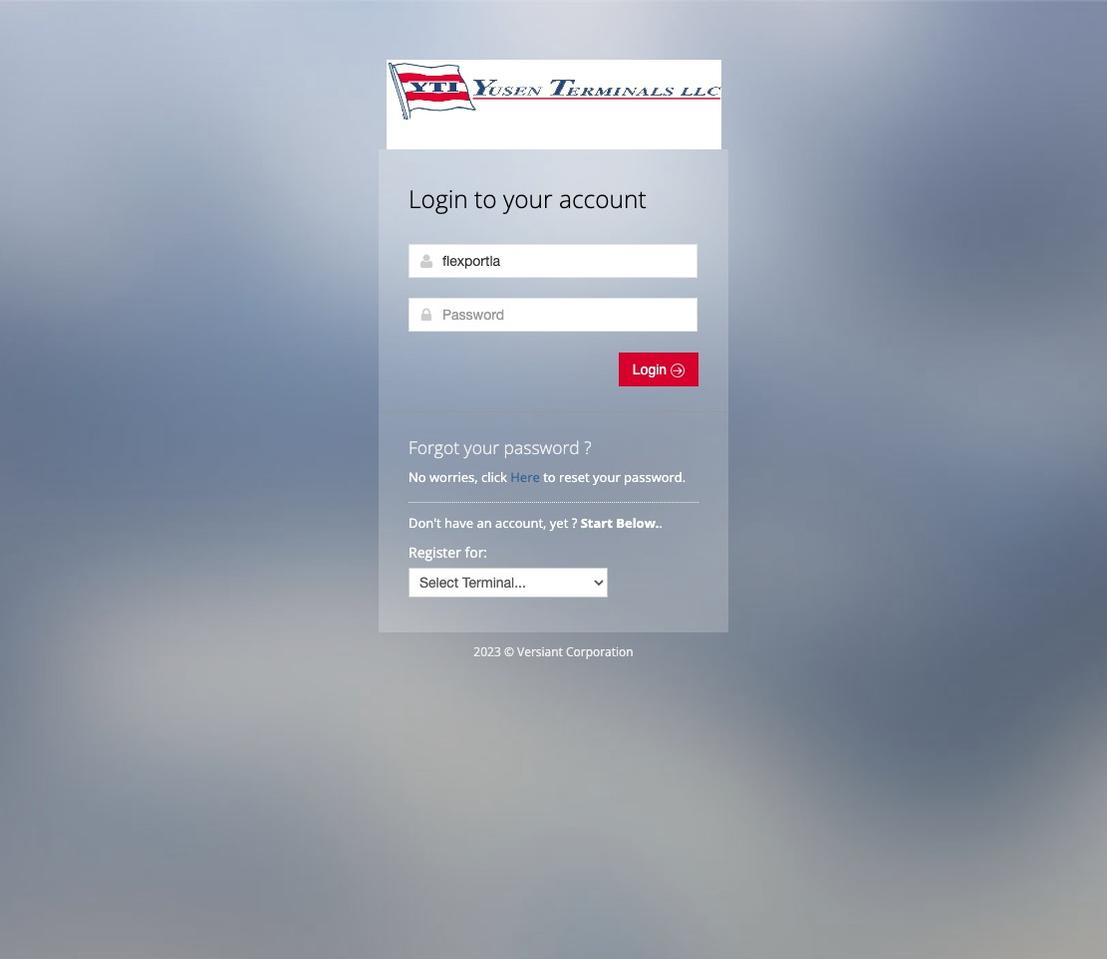Task type: describe. For each thing, give the bounding box(es) containing it.
below.
[[616, 514, 659, 532]]

to inside forgot your password ? no worries, click here to reset your password.
[[543, 468, 556, 486]]

password
[[504, 436, 580, 459]]

1 horizontal spatial your
[[503, 182, 553, 215]]

reset
[[559, 468, 590, 486]]

swapright image
[[671, 364, 685, 378]]

login to your account
[[409, 182, 647, 215]]

password.
[[624, 468, 686, 486]]

here
[[511, 468, 540, 486]]

an
[[477, 514, 492, 532]]

yet
[[550, 514, 568, 532]]

don't have an account, yet ? start below. .
[[409, 514, 666, 532]]

no
[[409, 468, 426, 486]]

corporation
[[566, 644, 634, 661]]

have
[[445, 514, 474, 532]]

.
[[659, 514, 663, 532]]

here link
[[511, 468, 540, 486]]

? inside forgot your password ? no worries, click here to reset your password.
[[584, 436, 592, 459]]

forgot
[[409, 436, 460, 459]]

account,
[[495, 514, 547, 532]]



Task type: locate. For each thing, give the bounding box(es) containing it.
your
[[503, 182, 553, 215], [464, 436, 499, 459], [593, 468, 621, 486]]

? up reset
[[584, 436, 592, 459]]

0 horizontal spatial to
[[474, 182, 497, 215]]

user image
[[419, 253, 435, 269]]

worries,
[[430, 468, 478, 486]]

0 vertical spatial your
[[503, 182, 553, 215]]

click
[[481, 468, 507, 486]]

1 vertical spatial to
[[543, 468, 556, 486]]

your up username text field at the top
[[503, 182, 553, 215]]

1 horizontal spatial to
[[543, 468, 556, 486]]

0 vertical spatial ?
[[584, 436, 592, 459]]

1 horizontal spatial login
[[633, 362, 671, 378]]

2 horizontal spatial your
[[593, 468, 621, 486]]

Username text field
[[409, 244, 698, 278]]

? right yet
[[572, 514, 577, 532]]

2 vertical spatial your
[[593, 468, 621, 486]]

login
[[409, 182, 468, 215], [633, 362, 671, 378]]

lock image
[[419, 307, 435, 323]]

1 vertical spatial ?
[[572, 514, 577, 532]]

1 vertical spatial login
[[633, 362, 671, 378]]

2023
[[474, 644, 501, 661]]

register for:
[[409, 543, 487, 562]]

login button
[[619, 353, 699, 387]]

0 horizontal spatial your
[[464, 436, 499, 459]]

login for login
[[633, 362, 671, 378]]

0 vertical spatial to
[[474, 182, 497, 215]]

0 horizontal spatial login
[[409, 182, 468, 215]]

©
[[504, 644, 514, 661]]

forgot your password ? no worries, click here to reset your password.
[[409, 436, 686, 486]]

1 vertical spatial your
[[464, 436, 499, 459]]

start
[[581, 514, 613, 532]]

login inside button
[[633, 362, 671, 378]]

your right reset
[[593, 468, 621, 486]]

to
[[474, 182, 497, 215], [543, 468, 556, 486]]

versiant
[[517, 644, 563, 661]]

0 horizontal spatial ?
[[572, 514, 577, 532]]

don't
[[409, 514, 441, 532]]

to up username text field at the top
[[474, 182, 497, 215]]

1 horizontal spatial ?
[[584, 436, 592, 459]]

your up click
[[464, 436, 499, 459]]

2023 © versiant corporation
[[474, 644, 634, 661]]

for:
[[465, 543, 487, 562]]

?
[[584, 436, 592, 459], [572, 514, 577, 532]]

register
[[409, 543, 461, 562]]

login for login to your account
[[409, 182, 468, 215]]

to right here
[[543, 468, 556, 486]]

account
[[559, 182, 647, 215]]

0 vertical spatial login
[[409, 182, 468, 215]]

Password password field
[[409, 298, 698, 332]]



